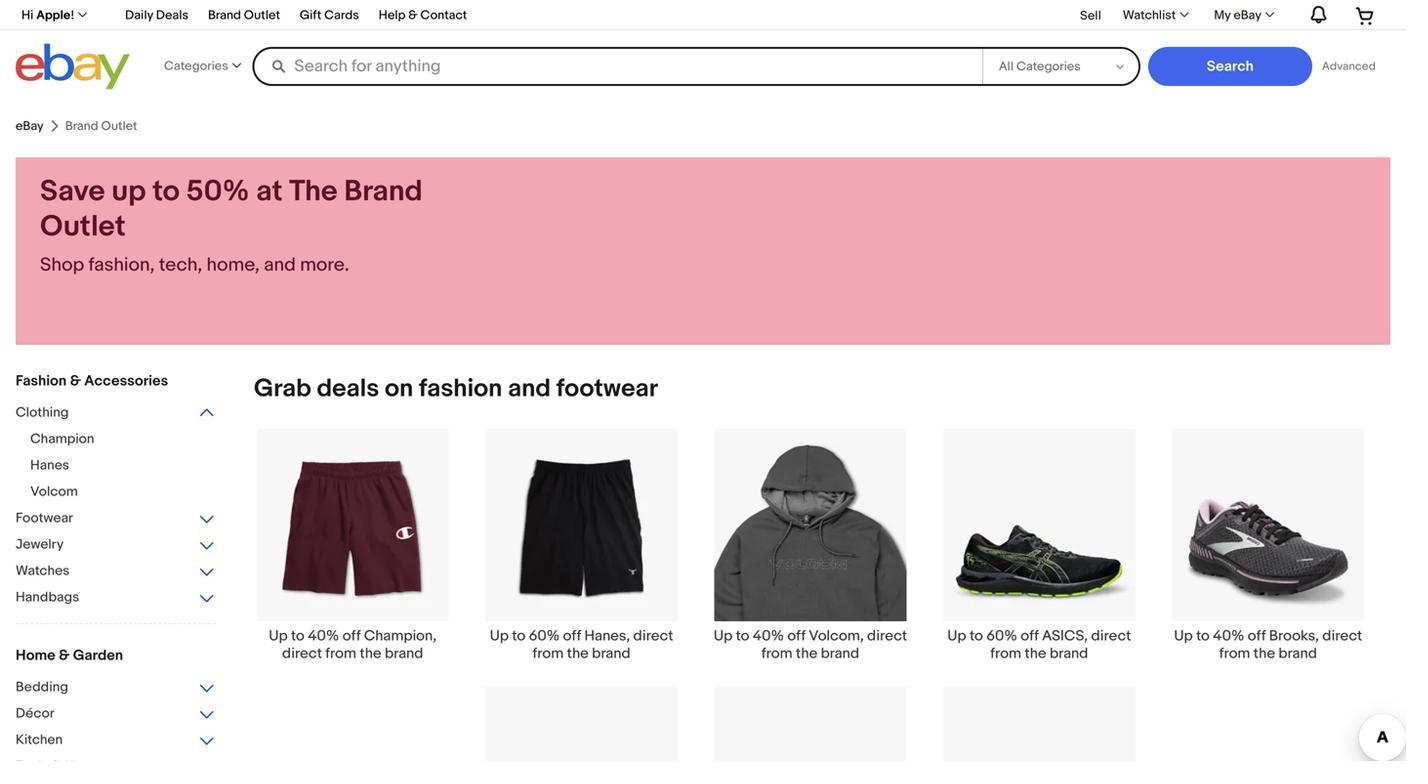 Task type: describe. For each thing, give the bounding box(es) containing it.
hanes link
[[30, 457, 231, 476]]

daily deals
[[125, 8, 189, 23]]

hanes,
[[585, 627, 630, 645]]

grab
[[254, 374, 311, 404]]

from for hanes,
[[533, 645, 564, 662]]

décor button
[[16, 705, 216, 724]]

up to 60% off asics, direct from the brand
[[948, 627, 1132, 662]]

up for up to 40% off volcom, direct from the brand
[[714, 627, 733, 645]]

up to 40% off brooks, direct from the brand
[[1175, 627, 1363, 662]]

up for up to 60% off asics, direct from the brand
[[948, 627, 967, 645]]

up to 40% off brooks, direct from the brand link
[[1154, 428, 1384, 662]]

brooks,
[[1270, 627, 1320, 645]]

champion,
[[364, 627, 437, 645]]

up to 60% off hanes, direct from the brand link
[[467, 428, 696, 662]]

sell link
[[1072, 8, 1111, 23]]

the for asics,
[[1025, 645, 1047, 662]]

help
[[379, 8, 406, 23]]

to for up to 40% off champion, direct from the brand
[[291, 627, 305, 645]]

40% for champion,
[[308, 627, 339, 645]]

up for up to 40% off brooks, direct from the brand
[[1175, 627, 1194, 645]]

contact
[[421, 8, 467, 23]]

brand for champion,
[[385, 645, 424, 662]]

my
[[1215, 8, 1232, 23]]

at
[[256, 174, 283, 209]]

none submit inside banner
[[1149, 47, 1313, 86]]

Search for anything text field
[[255, 49, 979, 84]]

the
[[289, 174, 338, 209]]

clothing
[[16, 405, 69, 421]]

asics,
[[1043, 627, 1089, 645]]

brand inside account navigation
[[208, 8, 241, 23]]

volcom link
[[30, 484, 231, 502]]

more.
[[300, 254, 349, 277]]

from for volcom,
[[762, 645, 793, 662]]

up to 40% off volcom, direct from the brand
[[714, 627, 908, 662]]

off for hanes,
[[563, 627, 581, 645]]

!
[[71, 8, 74, 23]]

60% for hanes,
[[529, 627, 560, 645]]

bedding décor kitchen
[[16, 679, 68, 748]]

help & contact
[[379, 8, 467, 23]]

kitchen button
[[16, 732, 216, 750]]

from for brooks,
[[1220, 645, 1251, 662]]

from for champion,
[[326, 645, 357, 662]]

gift
[[300, 8, 322, 23]]

brand for brooks,
[[1279, 645, 1318, 662]]

fashion,
[[88, 254, 155, 277]]

40% for volcom,
[[753, 627, 785, 645]]

bedding
[[16, 679, 68, 696]]

jewelry button
[[16, 536, 216, 555]]

off for champion,
[[343, 627, 361, 645]]

deals
[[156, 8, 189, 23]]

1 horizontal spatial and
[[508, 374, 551, 404]]

to for up to 40% off brooks, direct from the brand
[[1197, 627, 1210, 645]]

apple
[[36, 8, 71, 23]]

fashion & accessories
[[16, 372, 168, 390]]

direct for up to 40% off brooks, direct from the brand
[[1323, 627, 1363, 645]]

direct for up to 40% off champion, direct from the brand
[[282, 645, 322, 662]]

outlet inside account navigation
[[244, 8, 280, 23]]

list inside save up to 50% at the brand outlet main content
[[231, 428, 1391, 761]]

advanced
[[1323, 60, 1377, 73]]

the for champion,
[[360, 645, 382, 662]]

fashion
[[419, 374, 503, 404]]

up for up to 60% off hanes, direct from the brand
[[490, 627, 509, 645]]

& for fashion
[[70, 372, 81, 390]]

daily deals link
[[125, 5, 189, 28]]

advanced link
[[1313, 47, 1386, 86]]

hi
[[21, 8, 33, 23]]

volcom,
[[809, 627, 864, 645]]

and inside save up to 50% at the brand outlet shop fashion, tech, home, and more.
[[264, 254, 296, 277]]

direct for up to 60% off hanes, direct from the brand
[[634, 627, 674, 645]]

my ebay link
[[1204, 4, 1284, 27]]

footwear
[[557, 374, 659, 404]]

up to 40% off volcom, direct from the brand link
[[696, 428, 925, 662]]

watches
[[16, 563, 70, 579]]

off for volcom,
[[788, 627, 806, 645]]

garden
[[73, 647, 123, 664]]

shop
[[40, 254, 84, 277]]

to for up to 60% off hanes, direct from the brand
[[512, 627, 526, 645]]

footwear
[[16, 510, 73, 527]]

champion
[[30, 431, 94, 447]]

volcom
[[30, 484, 78, 500]]

ebay inside save up to 50% at the brand outlet main content
[[16, 118, 44, 134]]

jewelry
[[16, 536, 64, 553]]

grab deals on fashion and footwear
[[254, 374, 659, 404]]

home & garden
[[16, 647, 123, 664]]

champion link
[[30, 431, 231, 449]]

to for up to 60% off asics, direct from the brand
[[970, 627, 984, 645]]

cards
[[325, 8, 359, 23]]

off for asics,
[[1021, 627, 1039, 645]]

brand outlet
[[208, 8, 280, 23]]



Task type: locate. For each thing, give the bounding box(es) containing it.
up inside up to 60% off hanes, direct from the brand
[[490, 627, 509, 645]]

1 brand from the left
[[385, 645, 424, 662]]

& inside help & contact link
[[409, 8, 418, 23]]

40% inside the up to 40% off brooks, direct from the brand
[[1214, 627, 1245, 645]]

5 the from the left
[[1254, 645, 1276, 662]]

& for home
[[59, 647, 70, 664]]

kitchen
[[16, 732, 63, 748]]

1 up from the left
[[269, 627, 288, 645]]

up to 40% off champion, direct from the brand
[[269, 627, 437, 662]]

40% for brooks,
[[1214, 627, 1245, 645]]

and left more.
[[264, 254, 296, 277]]

2 vertical spatial &
[[59, 647, 70, 664]]

off inside up to 60% off hanes, direct from the brand
[[563, 627, 581, 645]]

clothing champion hanes volcom footwear jewelry watches handbags
[[16, 405, 94, 606]]

gift cards
[[300, 8, 359, 23]]

60% inside the up to 60% off asics, direct from the brand
[[987, 627, 1018, 645]]

60%
[[529, 627, 560, 645], [987, 627, 1018, 645]]

5 off from the left
[[1248, 627, 1267, 645]]

from left "hanes," on the left of page
[[533, 645, 564, 662]]

brand
[[208, 8, 241, 23], [344, 174, 423, 209]]

to for up to 40% off volcom, direct from the brand
[[736, 627, 750, 645]]

1 horizontal spatial 60%
[[987, 627, 1018, 645]]

save
[[40, 174, 105, 209]]

banner containing hi
[[11, 0, 1391, 95]]

5 up from the left
[[1175, 627, 1194, 645]]

the inside the up to 60% off asics, direct from the brand
[[1025, 645, 1047, 662]]

the inside up to 40% off champion, direct from the brand
[[360, 645, 382, 662]]

to inside the up to 40% off brooks, direct from the brand
[[1197, 627, 1210, 645]]

off inside up to 40% off volcom, direct from the brand
[[788, 627, 806, 645]]

save up to 50% at the brand outlet shop fashion, tech, home, and more.
[[40, 174, 423, 277]]

to inside up to 40% off volcom, direct from the brand
[[736, 627, 750, 645]]

help & contact link
[[379, 5, 467, 28]]

brand inside the up to 40% off brooks, direct from the brand
[[1279, 645, 1318, 662]]

0 vertical spatial brand
[[208, 8, 241, 23]]

60% left asics,
[[987, 627, 1018, 645]]

3 the from the left
[[796, 645, 818, 662]]

& right the fashion
[[70, 372, 81, 390]]

brand right deals
[[208, 8, 241, 23]]

up
[[269, 627, 288, 645], [490, 627, 509, 645], [714, 627, 733, 645], [948, 627, 967, 645], [1175, 627, 1194, 645]]

60% inside up to 60% off hanes, direct from the brand
[[529, 627, 560, 645]]

5 brand from the left
[[1279, 645, 1318, 662]]

from left volcom,
[[762, 645, 793, 662]]

décor
[[16, 705, 54, 722]]

from inside up to 60% off hanes, direct from the brand
[[533, 645, 564, 662]]

direct for up to 60% off asics, direct from the brand
[[1092, 627, 1132, 645]]

3 from from the left
[[762, 645, 793, 662]]

save up to 50% at the brand outlet main content
[[0, 110, 1407, 761]]

brand inside save up to 50% at the brand outlet shop fashion, tech, home, and more.
[[344, 174, 423, 209]]

2 the from the left
[[567, 645, 589, 662]]

0 horizontal spatial brand
[[208, 8, 241, 23]]

off inside the up to 40% off brooks, direct from the brand
[[1248, 627, 1267, 645]]

1 vertical spatial ebay
[[16, 118, 44, 134]]

up inside up to 40% off champion, direct from the brand
[[269, 627, 288, 645]]

1 off from the left
[[343, 627, 361, 645]]

2 60% from the left
[[987, 627, 1018, 645]]

direct inside the up to 60% off asics, direct from the brand
[[1092, 627, 1132, 645]]

watchlist link
[[1113, 4, 1198, 27]]

1 60% from the left
[[529, 627, 560, 645]]

gift cards link
[[300, 5, 359, 28]]

accessories
[[84, 372, 168, 390]]

0 vertical spatial outlet
[[244, 8, 280, 23]]

from for asics,
[[991, 645, 1022, 662]]

0 vertical spatial &
[[409, 8, 418, 23]]

clothing button
[[16, 405, 216, 423]]

60% for asics,
[[987, 627, 1018, 645]]

off left champion,
[[343, 627, 361, 645]]

4 the from the left
[[1025, 645, 1047, 662]]

2 horizontal spatial 40%
[[1214, 627, 1245, 645]]

0 horizontal spatial and
[[264, 254, 296, 277]]

1 horizontal spatial ebay
[[1234, 8, 1262, 23]]

up for up to 40% off champion, direct from the brand
[[269, 627, 288, 645]]

1 vertical spatial &
[[70, 372, 81, 390]]

categories button
[[158, 45, 247, 87]]

3 brand from the left
[[821, 645, 860, 662]]

the inside up to 40% off volcom, direct from the brand
[[796, 645, 818, 662]]

1 the from the left
[[360, 645, 382, 662]]

1 vertical spatial brand
[[344, 174, 423, 209]]

banner
[[11, 0, 1391, 95]]

brand inside up to 60% off hanes, direct from the brand
[[592, 645, 631, 662]]

off inside up to 40% off champion, direct from the brand
[[343, 627, 361, 645]]

up to 60% off hanes, direct from the brand
[[490, 627, 674, 662]]

up inside the up to 60% off asics, direct from the brand
[[948, 627, 967, 645]]

off left volcom,
[[788, 627, 806, 645]]

0 horizontal spatial outlet
[[40, 209, 126, 244]]

50%
[[186, 174, 250, 209]]

handbags
[[16, 589, 79, 606]]

handbags button
[[16, 589, 216, 608]]

up to 60% off asics, direct from the brand link
[[925, 428, 1154, 662]]

60% left "hanes," on the left of page
[[529, 627, 560, 645]]

2 up from the left
[[490, 627, 509, 645]]

and
[[264, 254, 296, 277], [508, 374, 551, 404]]

2 off from the left
[[563, 627, 581, 645]]

1 horizontal spatial 40%
[[753, 627, 785, 645]]

up to 40% off champion, direct from the brand link
[[238, 428, 467, 662]]

watches button
[[16, 563, 216, 581]]

0 horizontal spatial 40%
[[308, 627, 339, 645]]

0 horizontal spatial 60%
[[529, 627, 560, 645]]

0 vertical spatial ebay
[[1234, 8, 1262, 23]]

4 off from the left
[[1021, 627, 1039, 645]]

my ebay
[[1215, 8, 1262, 23]]

off
[[343, 627, 361, 645], [563, 627, 581, 645], [788, 627, 806, 645], [1021, 627, 1039, 645], [1248, 627, 1267, 645]]

& for help
[[409, 8, 418, 23]]

brand outlet link
[[208, 5, 280, 28]]

direct inside the up to 40% off brooks, direct from the brand
[[1323, 627, 1363, 645]]

from inside up to 40% off champion, direct from the brand
[[326, 645, 357, 662]]

brand for volcom,
[[821, 645, 860, 662]]

1 from from the left
[[326, 645, 357, 662]]

off for brooks,
[[1248, 627, 1267, 645]]

from inside the up to 40% off brooks, direct from the brand
[[1220, 645, 1251, 662]]

outlet left gift on the top left of page
[[244, 8, 280, 23]]

None submit
[[1149, 47, 1313, 86]]

to inside the up to 60% off asics, direct from the brand
[[970, 627, 984, 645]]

direct inside up to 40% off volcom, direct from the brand
[[868, 627, 908, 645]]

brand inside up to 40% off volcom, direct from the brand
[[821, 645, 860, 662]]

daily
[[125, 8, 153, 23]]

direct inside up to 60% off hanes, direct from the brand
[[634, 627, 674, 645]]

off left asics,
[[1021, 627, 1039, 645]]

off left "hanes," on the left of page
[[563, 627, 581, 645]]

&
[[409, 8, 418, 23], [70, 372, 81, 390], [59, 647, 70, 664]]

40% left champion,
[[308, 627, 339, 645]]

brand
[[385, 645, 424, 662], [592, 645, 631, 662], [821, 645, 860, 662], [1050, 645, 1089, 662], [1279, 645, 1318, 662]]

tech,
[[159, 254, 202, 277]]

deals
[[317, 374, 379, 404]]

outlet
[[244, 8, 280, 23], [40, 209, 126, 244]]

categories
[[164, 59, 228, 74]]

2 40% from the left
[[753, 627, 785, 645]]

sell
[[1081, 8, 1102, 23]]

bedding button
[[16, 679, 216, 698]]

from left brooks,
[[1220, 645, 1251, 662]]

list containing up to 40% off champion, direct from the brand
[[231, 428, 1391, 761]]

direct inside up to 40% off champion, direct from the brand
[[282, 645, 322, 662]]

fashion
[[16, 372, 67, 390]]

ebay
[[1234, 8, 1262, 23], [16, 118, 44, 134]]

2 brand from the left
[[592, 645, 631, 662]]

off left brooks,
[[1248, 627, 1267, 645]]

on
[[385, 374, 414, 404]]

from left asics,
[[991, 645, 1022, 662]]

outlet inside save up to 50% at the brand outlet shop fashion, tech, home, and more.
[[40, 209, 126, 244]]

off inside the up to 60% off asics, direct from the brand
[[1021, 627, 1039, 645]]

ebay inside my ebay link
[[1234, 8, 1262, 23]]

the inside the up to 40% off brooks, direct from the brand
[[1254, 645, 1276, 662]]

40% inside up to 40% off volcom, direct from the brand
[[753, 627, 785, 645]]

1 horizontal spatial brand
[[344, 174, 423, 209]]

and right fashion
[[508, 374, 551, 404]]

to inside up to 40% off champion, direct from the brand
[[291, 627, 305, 645]]

footwear button
[[16, 510, 216, 529]]

the for volcom,
[[796, 645, 818, 662]]

1 vertical spatial outlet
[[40, 209, 126, 244]]

0 horizontal spatial ebay
[[16, 118, 44, 134]]

hi apple !
[[21, 8, 74, 23]]

ebay down ebay home image
[[16, 118, 44, 134]]

40% left brooks,
[[1214, 627, 1245, 645]]

brand right 'the'
[[344, 174, 423, 209]]

40% inside up to 40% off champion, direct from the brand
[[308, 627, 339, 645]]

brand for asics,
[[1050, 645, 1089, 662]]

the inside up to 60% off hanes, direct from the brand
[[567, 645, 589, 662]]

up inside up to 40% off volcom, direct from the brand
[[714, 627, 733, 645]]

from inside the up to 60% off asics, direct from the brand
[[991, 645, 1022, 662]]

5 from from the left
[[1220, 645, 1251, 662]]

account navigation
[[11, 0, 1391, 30]]

your shopping cart image
[[1355, 5, 1378, 25]]

3 40% from the left
[[1214, 627, 1245, 645]]

1 vertical spatial and
[[508, 374, 551, 404]]

home
[[16, 647, 55, 664]]

0 vertical spatial and
[[264, 254, 296, 277]]

ebay home image
[[16, 43, 130, 90]]

from left champion,
[[326, 645, 357, 662]]

3 up from the left
[[714, 627, 733, 645]]

4 up from the left
[[948, 627, 967, 645]]

1 horizontal spatial outlet
[[244, 8, 280, 23]]

watchlist
[[1123, 8, 1177, 23]]

ebay right my
[[1234, 8, 1262, 23]]

direct
[[634, 627, 674, 645], [868, 627, 908, 645], [1092, 627, 1132, 645], [1323, 627, 1363, 645], [282, 645, 322, 662]]

to inside save up to 50% at the brand outlet shop fashion, tech, home, and more.
[[153, 174, 180, 209]]

to inside up to 60% off hanes, direct from the brand
[[512, 627, 526, 645]]

brand inside the up to 60% off asics, direct from the brand
[[1050, 645, 1089, 662]]

4 brand from the left
[[1050, 645, 1089, 662]]

list
[[231, 428, 1391, 761]]

up
[[112, 174, 146, 209]]

hanes
[[30, 457, 69, 474]]

from inside up to 40% off volcom, direct from the brand
[[762, 645, 793, 662]]

& right home
[[59, 647, 70, 664]]

1 40% from the left
[[308, 627, 339, 645]]

3 off from the left
[[788, 627, 806, 645]]

to
[[153, 174, 180, 209], [291, 627, 305, 645], [512, 627, 526, 645], [736, 627, 750, 645], [970, 627, 984, 645], [1197, 627, 1210, 645]]

direct for up to 40% off volcom, direct from the brand
[[868, 627, 908, 645]]

the for brooks,
[[1254, 645, 1276, 662]]

& right help
[[409, 8, 418, 23]]

the for hanes,
[[567, 645, 589, 662]]

4 from from the left
[[991, 645, 1022, 662]]

from
[[326, 645, 357, 662], [533, 645, 564, 662], [762, 645, 793, 662], [991, 645, 1022, 662], [1220, 645, 1251, 662]]

2 from from the left
[[533, 645, 564, 662]]

40%
[[308, 627, 339, 645], [753, 627, 785, 645], [1214, 627, 1245, 645]]

ebay link
[[16, 118, 44, 134]]

up inside the up to 40% off brooks, direct from the brand
[[1175, 627, 1194, 645]]

outlet up shop
[[40, 209, 126, 244]]

notifications image
[[1307, 5, 1330, 24]]

home,
[[207, 254, 260, 277]]

40% left volcom,
[[753, 627, 785, 645]]

brand inside up to 40% off champion, direct from the brand
[[385, 645, 424, 662]]

brand for hanes,
[[592, 645, 631, 662]]



Task type: vqa. For each thing, say whether or not it's contained in the screenshot.
Funko,
no



